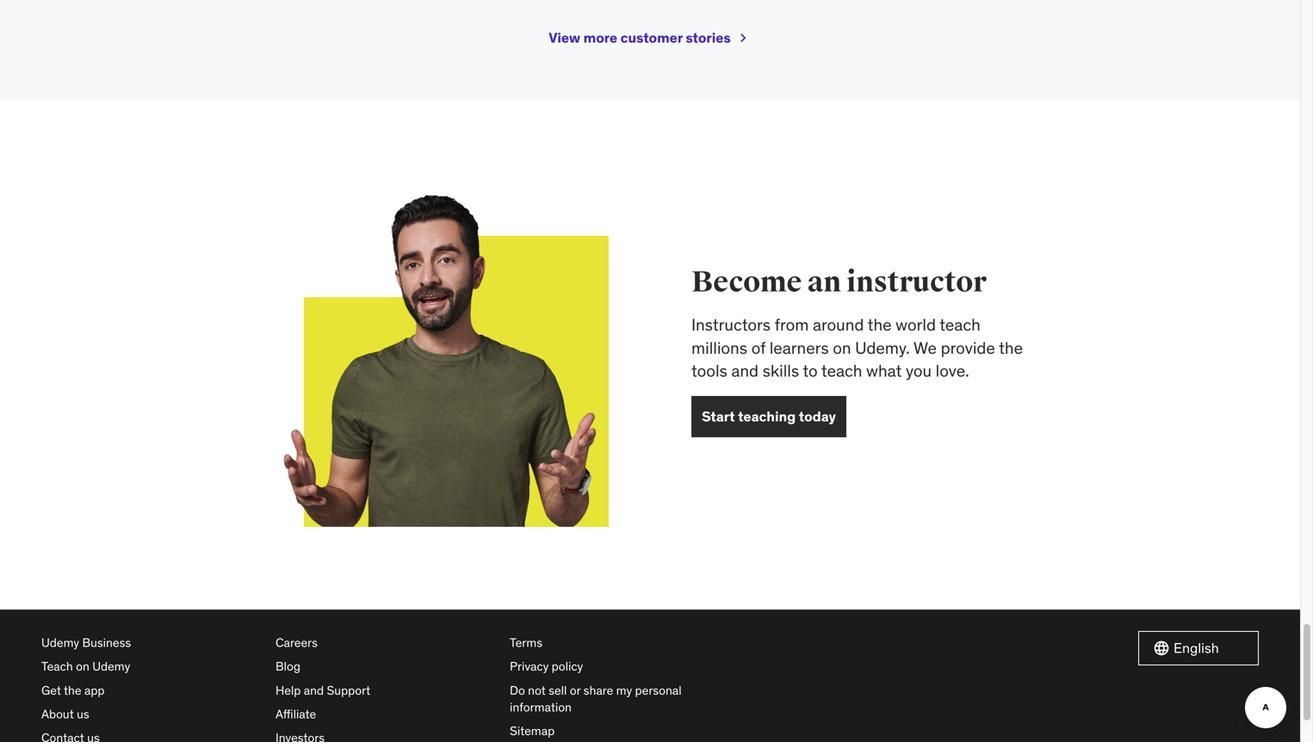 Task type: locate. For each thing, give the bounding box(es) containing it.
an
[[808, 265, 841, 300]]

1 vertical spatial teach
[[822, 360, 863, 381]]

0 horizontal spatial the
[[64, 683, 81, 698]]

udemy business link
[[41, 631, 262, 655]]

world
[[896, 315, 936, 335]]

2 horizontal spatial the
[[999, 337, 1023, 358]]

business
[[82, 635, 131, 651]]

on right "teach"
[[76, 659, 89, 675]]

1 vertical spatial on
[[76, 659, 89, 675]]

affiliate link
[[276, 703, 496, 727]]

terms link
[[510, 631, 730, 655]]

sitemap
[[510, 724, 555, 739]]

1 horizontal spatial udemy
[[92, 659, 130, 675]]

love.
[[936, 360, 970, 381]]

on down around
[[833, 337, 851, 358]]

tools
[[692, 360, 728, 381]]

do
[[510, 683, 525, 698]]

udemy up "teach"
[[41, 635, 79, 651]]

on
[[833, 337, 851, 358], [76, 659, 89, 675]]

more
[[584, 29, 618, 47]]

skills
[[763, 360, 799, 381]]

next image
[[735, 29, 752, 47]]

0 vertical spatial teach
[[940, 315, 981, 335]]

careers
[[276, 635, 318, 651]]

do not sell or share my personal information button
[[510, 679, 730, 720]]

and inside careers blog help and support affiliate
[[304, 683, 324, 698]]

the right the provide
[[999, 337, 1023, 358]]

the right the "get"
[[64, 683, 81, 698]]

1 vertical spatial and
[[304, 683, 324, 698]]

and right help
[[304, 683, 324, 698]]

careers blog help and support affiliate
[[276, 635, 371, 722]]

personal
[[635, 683, 682, 698]]

and
[[732, 360, 759, 381], [304, 683, 324, 698]]

1 vertical spatial udemy
[[92, 659, 130, 675]]

teaching
[[738, 408, 796, 425]]

2 vertical spatial the
[[64, 683, 81, 698]]

1 horizontal spatial the
[[868, 315, 892, 335]]

get
[[41, 683, 61, 698]]

teach
[[940, 315, 981, 335], [822, 360, 863, 381]]

what
[[867, 360, 902, 381]]

about us link
[[41, 703, 262, 727]]

0 vertical spatial the
[[868, 315, 892, 335]]

my
[[616, 683, 632, 698]]

provide
[[941, 337, 996, 358]]

udemy
[[41, 635, 79, 651], [92, 659, 130, 675]]

app
[[84, 683, 105, 698]]

teach up the provide
[[940, 315, 981, 335]]

1 vertical spatial the
[[999, 337, 1023, 358]]

and down of at top
[[732, 360, 759, 381]]

0 horizontal spatial and
[[304, 683, 324, 698]]

the
[[868, 315, 892, 335], [999, 337, 1023, 358], [64, 683, 81, 698]]

1 horizontal spatial on
[[833, 337, 851, 358]]

udemy down the business
[[92, 659, 130, 675]]

terms privacy policy do not sell or share my personal information sitemap
[[510, 635, 682, 739]]

0 horizontal spatial on
[[76, 659, 89, 675]]

0 horizontal spatial udemy
[[41, 635, 79, 651]]

0 vertical spatial on
[[833, 337, 851, 358]]

blog
[[276, 659, 301, 675]]

1 horizontal spatial and
[[732, 360, 759, 381]]

and inside instructors from around the world teach millions of learners on udemy. we provide the tools and skills to teach what you love.
[[732, 360, 759, 381]]

start
[[702, 408, 735, 425]]

instructor
[[847, 265, 987, 300]]

teach right 'to'
[[822, 360, 863, 381]]

become an instructor
[[692, 265, 987, 300]]

0 vertical spatial and
[[732, 360, 759, 381]]

the up udemy.
[[868, 315, 892, 335]]

not
[[528, 683, 546, 698]]

view
[[549, 29, 581, 47]]

0 horizontal spatial teach
[[822, 360, 863, 381]]

to
[[803, 360, 818, 381]]

instructors
[[692, 315, 771, 335]]



Task type: describe. For each thing, give the bounding box(es) containing it.
customer
[[621, 29, 683, 47]]

small image
[[1153, 640, 1171, 657]]

1 horizontal spatial teach
[[940, 315, 981, 335]]

help
[[276, 683, 301, 698]]

udemy.
[[855, 337, 910, 358]]

get the app link
[[41, 679, 262, 703]]

affiliate
[[276, 707, 316, 722]]

become
[[692, 265, 802, 300]]

we
[[914, 337, 937, 358]]

view more customer stories link
[[549, 17, 752, 59]]

careers link
[[276, 631, 496, 655]]

teach on udemy link
[[41, 655, 262, 679]]

information
[[510, 700, 572, 715]]

policy
[[552, 659, 583, 675]]

from
[[775, 315, 809, 335]]

on inside udemy business teach on udemy get the app about us
[[76, 659, 89, 675]]

start teaching today
[[702, 408, 836, 425]]

support
[[327, 683, 371, 698]]

the inside udemy business teach on udemy get the app about us
[[64, 683, 81, 698]]

of
[[752, 337, 766, 358]]

0 vertical spatial udemy
[[41, 635, 79, 651]]

udemy business teach on udemy get the app about us
[[41, 635, 131, 722]]

sitemap link
[[510, 720, 730, 742]]

terms
[[510, 635, 543, 651]]

privacy
[[510, 659, 549, 675]]

on inside instructors from around the world teach millions of learners on udemy. we provide the tools and skills to teach what you love.
[[833, 337, 851, 358]]

english button
[[1139, 631, 1259, 666]]

english
[[1174, 639, 1220, 657]]

today
[[799, 408, 836, 425]]

learners
[[770, 337, 829, 358]]

share
[[584, 683, 614, 698]]

sell
[[549, 683, 567, 698]]

help and support link
[[276, 679, 496, 703]]

stories
[[686, 29, 731, 47]]

around
[[813, 315, 864, 335]]

us
[[77, 707, 89, 722]]

view more customer stories
[[549, 29, 731, 47]]

you
[[906, 360, 932, 381]]

privacy policy link
[[510, 655, 730, 679]]

about
[[41, 707, 74, 722]]

blog link
[[276, 655, 496, 679]]

millions
[[692, 337, 748, 358]]

start teaching today link
[[692, 396, 847, 438]]

or
[[570, 683, 581, 698]]

instructors from around the world teach millions of learners on udemy. we provide the tools and skills to teach what you love.
[[692, 315, 1023, 381]]

teach
[[41, 659, 73, 675]]



Task type: vqa. For each thing, say whether or not it's contained in the screenshot.
Blog
yes



